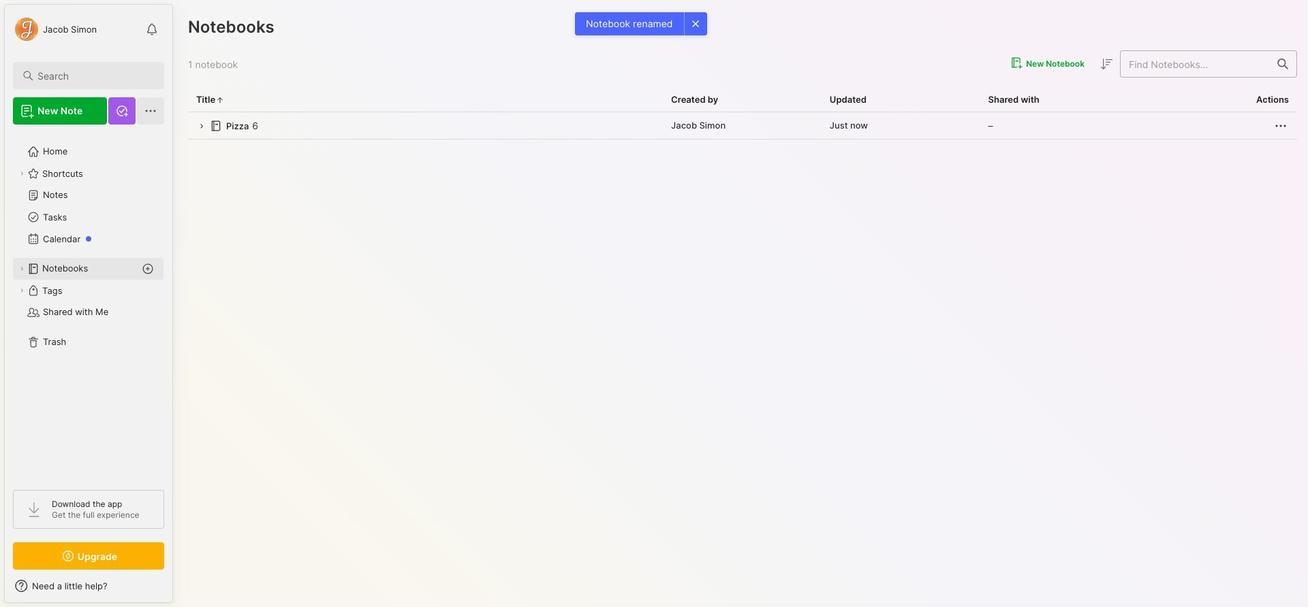 Task type: describe. For each thing, give the bounding box(es) containing it.
main element
[[0, 0, 177, 608]]

arrow image
[[196, 122, 206, 132]]

Account field
[[13, 16, 97, 43]]

sort options image
[[1098, 56, 1115, 72]]

more actions image
[[1273, 118, 1289, 134]]

tree inside main 'element'
[[5, 133, 172, 478]]

Sort field
[[1098, 56, 1115, 72]]

expand tags image
[[18, 287, 26, 295]]



Task type: vqa. For each thing, say whether or not it's contained in the screenshot.
2nd tab list from the bottom of the page
no



Task type: locate. For each thing, give the bounding box(es) containing it.
WHAT'S NEW field
[[5, 576, 172, 597]]

row
[[188, 112, 1297, 140]]

Search text field
[[37, 69, 152, 82]]

None search field
[[37, 67, 152, 84]]

More actions field
[[1273, 117, 1289, 134]]

Find Notebooks… text field
[[1121, 53, 1269, 75]]

none search field inside main 'element'
[[37, 67, 152, 84]]

tree
[[5, 133, 172, 478]]

expand notebooks image
[[18, 265, 26, 273]]

click to collapse image
[[172, 583, 182, 599]]



